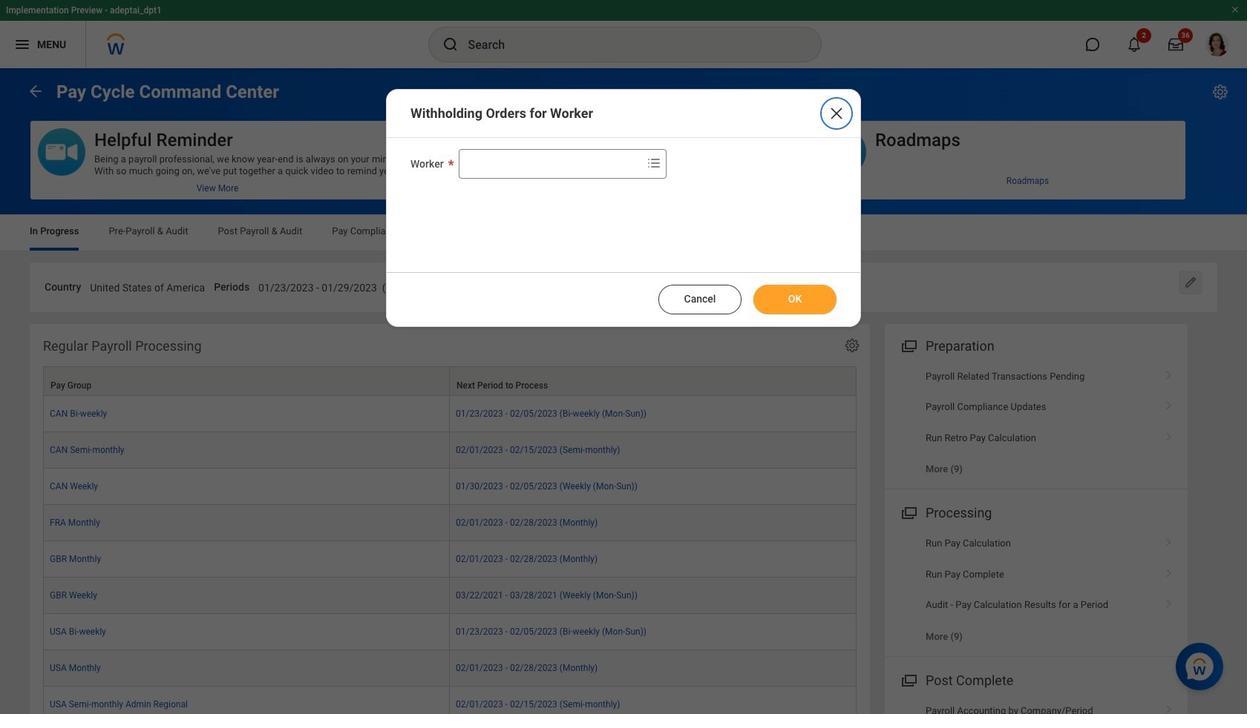 Task type: describe. For each thing, give the bounding box(es) containing it.
search image
[[441, 36, 459, 53]]

2 chevron right image from the top
[[1160, 397, 1179, 411]]

menu group image for first list from the bottom of the page
[[898, 503, 918, 523]]

9 row from the top
[[43, 651, 857, 687]]

edit image
[[1183, 275, 1198, 290]]

5 row from the top
[[43, 505, 857, 542]]

3 chevron right image from the top
[[1160, 595, 1179, 610]]

7 row from the top
[[43, 578, 857, 615]]

regular payroll processing element
[[30, 324, 870, 715]]

profile logan mcneil element
[[1197, 28, 1238, 61]]

2 chevron right image from the top
[[1160, 564, 1179, 579]]

10 row from the top
[[43, 687, 857, 715]]

configure this page image
[[1211, 83, 1229, 101]]

previous page image
[[27, 82, 45, 100]]

1 chevron right image from the top
[[1160, 366, 1179, 381]]

menu group image for second list from the bottom of the page
[[898, 335, 918, 355]]

4 row from the top
[[43, 469, 857, 505]]

Search field
[[459, 151, 642, 177]]

x image
[[828, 105, 846, 122]]

8 row from the top
[[43, 615, 857, 651]]

4 chevron right image from the top
[[1160, 701, 1179, 715]]



Task type: locate. For each thing, give the bounding box(es) containing it.
2 vertical spatial chevron right image
[[1160, 595, 1179, 610]]

prompts image
[[645, 154, 663, 172]]

None text field
[[90, 273, 205, 299], [258, 273, 473, 299], [90, 273, 205, 299], [258, 273, 473, 299]]

dialog
[[386, 89, 861, 327]]

3 row from the top
[[43, 433, 857, 469]]

1 menu group image from the top
[[898, 335, 918, 355]]

1 vertical spatial menu group image
[[898, 503, 918, 523]]

1 row from the top
[[43, 367, 857, 396]]

list
[[885, 361, 1188, 485], [885, 529, 1188, 652]]

close environment banner image
[[1231, 5, 1240, 14]]

0 vertical spatial menu group image
[[898, 335, 918, 355]]

row
[[43, 367, 857, 396], [43, 396, 857, 433], [43, 433, 857, 469], [43, 469, 857, 505], [43, 505, 857, 542], [43, 542, 857, 578], [43, 578, 857, 615], [43, 615, 857, 651], [43, 651, 857, 687], [43, 687, 857, 715]]

6 row from the top
[[43, 542, 857, 578]]

inbox large image
[[1168, 37, 1183, 52]]

notifications large image
[[1127, 37, 1142, 52]]

chevron right image
[[1160, 533, 1179, 548], [1160, 564, 1179, 579], [1160, 595, 1179, 610]]

1 chevron right image from the top
[[1160, 533, 1179, 548]]

2 row from the top
[[43, 396, 857, 433]]

banner
[[0, 0, 1247, 68]]

chevron right image
[[1160, 366, 1179, 381], [1160, 397, 1179, 411], [1160, 427, 1179, 442], [1160, 701, 1179, 715]]

1 vertical spatial list
[[885, 529, 1188, 652]]

None text field
[[683, 273, 821, 299]]

main content
[[0, 68, 1247, 715]]

tab list
[[15, 215, 1232, 251]]

menu group image
[[898, 335, 918, 355], [898, 503, 918, 523]]

3 chevron right image from the top
[[1160, 427, 1179, 442]]

2 list from the top
[[885, 529, 1188, 652]]

2 menu group image from the top
[[898, 503, 918, 523]]

menu group image
[[898, 670, 918, 690]]

1 vertical spatial chevron right image
[[1160, 564, 1179, 579]]

0 vertical spatial chevron right image
[[1160, 533, 1179, 548]]

0 vertical spatial list
[[885, 361, 1188, 485]]

1 list from the top
[[885, 361, 1188, 485]]



Task type: vqa. For each thing, say whether or not it's contained in the screenshot.
text box
yes



